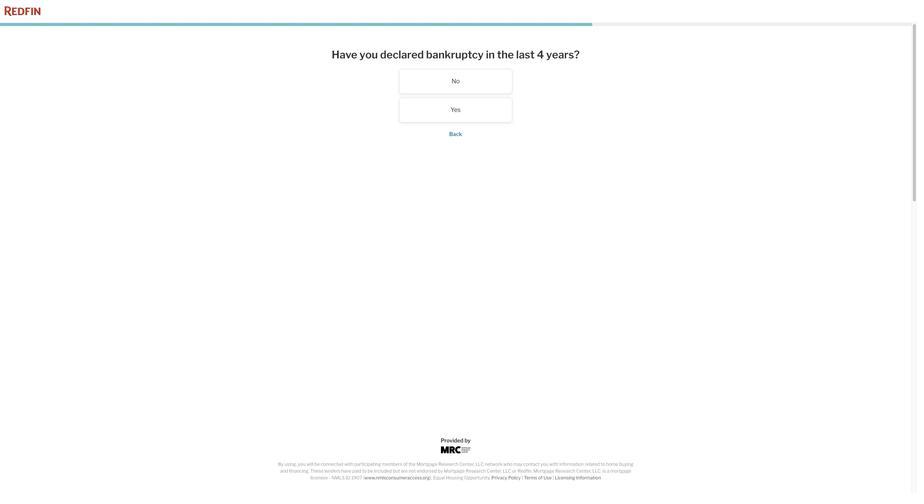 Task type: describe. For each thing, give the bounding box(es) containing it.
home
[[606, 462, 618, 468]]

connected
[[321, 462, 343, 468]]

2 horizontal spatial mortgage
[[534, 469, 554, 475]]

may
[[514, 462, 523, 468]]

of for terms
[[538, 476, 543, 482]]

use
[[544, 476, 552, 482]]

(
[[363, 476, 365, 482]]

1 vertical spatial to
[[362, 469, 367, 475]]

back button
[[449, 131, 462, 137]]

financing.
[[289, 469, 309, 475]]

2 horizontal spatial you
[[541, 462, 548, 468]]

mortgage
[[611, 469, 631, 475]]

contact
[[523, 462, 540, 468]]

these
[[310, 469, 324, 475]]

bankruptcy
[[426, 48, 484, 61]]

declared
[[380, 48, 424, 61]]

privacy policy link
[[492, 476, 521, 482]]

privacy
[[492, 476, 507, 482]]

last
[[516, 48, 535, 61]]

and
[[280, 469, 288, 475]]

0 horizontal spatial mortgage
[[417, 462, 438, 468]]

information
[[576, 476, 601, 482]]

1 with from the left
[[344, 462, 354, 468]]

).
[[430, 476, 432, 482]]

but
[[393, 469, 400, 475]]

are
[[401, 469, 408, 475]]

included
[[374, 469, 392, 475]]

opportunity.
[[464, 476, 491, 482]]

0 horizontal spatial you
[[298, 462, 306, 468]]

policy
[[508, 476, 521, 482]]

not
[[409, 469, 416, 475]]

paid
[[352, 469, 361, 475]]

1 vertical spatial be
[[368, 469, 373, 475]]

licensing
[[555, 476, 575, 482]]

1907
[[351, 476, 362, 482]]

have you declared bankruptcy in the last 4 years?
[[332, 48, 580, 61]]

1 horizontal spatial research
[[466, 469, 486, 475]]

buying
[[619, 462, 634, 468]]

terms
[[524, 476, 537, 482]]

will
[[307, 462, 314, 468]]

related
[[585, 462, 600, 468]]

0 vertical spatial be
[[315, 462, 320, 468]]

by using, you will be connected with participating members of the mortgage research center, llc network who may contact you with information related to home buying and financing. these lenders have paid to be included but are not endorsed by mortgage research center, llc or redfin. mortgage research center, llc. is a mortgage licensee - nmls id 1907 (
[[278, 462, 634, 482]]

network
[[485, 462, 503, 468]]

1 horizontal spatial you
[[360, 48, 378, 61]]

a
[[607, 469, 610, 475]]



Task type: vqa. For each thing, say whether or not it's contained in the screenshot.
20
no



Task type: locate. For each thing, give the bounding box(es) containing it.
1 horizontal spatial with
[[549, 462, 559, 468]]

-
[[329, 476, 331, 482]]

1 | from the left
[[522, 476, 523, 482]]

4 years?
[[537, 48, 580, 61]]

yes
[[451, 106, 461, 114]]

licensee
[[311, 476, 328, 482]]

1 horizontal spatial |
[[553, 476, 554, 482]]

1 vertical spatial the
[[409, 462, 416, 468]]

nmls
[[332, 476, 345, 482]]

1 horizontal spatial be
[[368, 469, 373, 475]]

of up are
[[403, 462, 408, 468]]

by up equal
[[438, 469, 443, 475]]

0 horizontal spatial with
[[344, 462, 354, 468]]

0 horizontal spatial be
[[315, 462, 320, 468]]

1 horizontal spatial llc
[[503, 469, 511, 475]]

research up the housing at the bottom
[[439, 462, 459, 468]]

the right in
[[497, 48, 514, 61]]

with up use at the right bottom of page
[[549, 462, 559, 468]]

id
[[346, 476, 350, 482]]

endorsed
[[417, 469, 437, 475]]

mortgage
[[417, 462, 438, 468], [444, 469, 465, 475], [534, 469, 554, 475]]

0 horizontal spatial of
[[403, 462, 408, 468]]

by up mortgage research center image on the bottom of the page
[[465, 438, 471, 445]]

to up the (
[[362, 469, 367, 475]]

you
[[360, 48, 378, 61], [298, 462, 306, 468], [541, 462, 548, 468]]

mortgage up use at the right bottom of page
[[534, 469, 554, 475]]

0 horizontal spatial by
[[438, 469, 443, 475]]

housing
[[446, 476, 463, 482]]

2 horizontal spatial research
[[555, 469, 575, 475]]

0 vertical spatial the
[[497, 48, 514, 61]]

licensing information link
[[555, 476, 601, 482]]

to
[[601, 462, 605, 468], [362, 469, 367, 475]]

0 vertical spatial llc
[[476, 462, 484, 468]]

center,
[[460, 462, 475, 468], [487, 469, 502, 475], [576, 469, 592, 475]]

0 horizontal spatial research
[[439, 462, 459, 468]]

mortgage research center image
[[441, 447, 471, 454]]

members
[[382, 462, 402, 468]]

with up have
[[344, 462, 354, 468]]

the inside by using, you will be connected with participating members of the mortgage research center, llc network who may contact you with information related to home buying and financing. these lenders have paid to be included but are not endorsed by mortgage research center, llc or redfin. mortgage research center, llc. is a mortgage licensee - nmls id 1907 (
[[409, 462, 416, 468]]

llc
[[476, 462, 484, 468], [503, 469, 511, 475]]

1 vertical spatial of
[[538, 476, 543, 482]]

center, up opportunity.
[[460, 462, 475, 468]]

| right use at the right bottom of page
[[553, 476, 554, 482]]

of inside by using, you will be connected with participating members of the mortgage research center, llc network who may contact you with information related to home buying and financing. these lenders have paid to be included but are not endorsed by mortgage research center, llc or redfin. mortgage research center, llc. is a mortgage licensee - nmls id 1907 (
[[403, 462, 408, 468]]

be
[[315, 462, 320, 468], [368, 469, 373, 475]]

0 horizontal spatial the
[[409, 462, 416, 468]]

0 vertical spatial by
[[465, 438, 471, 445]]

0 horizontal spatial to
[[362, 469, 367, 475]]

of left use at the right bottom of page
[[538, 476, 543, 482]]

by
[[465, 438, 471, 445], [438, 469, 443, 475]]

1 vertical spatial by
[[438, 469, 443, 475]]

you right have
[[360, 48, 378, 61]]

back
[[449, 131, 462, 137]]

equal
[[433, 476, 445, 482]]

you up financing.
[[298, 462, 306, 468]]

1 horizontal spatial the
[[497, 48, 514, 61]]

www.nmlsconsumeraccess.org ). equal housing opportunity. privacy policy | terms of use | licensing information
[[365, 476, 601, 482]]

participating
[[354, 462, 381, 468]]

center, down the network
[[487, 469, 502, 475]]

no
[[452, 78, 460, 85]]

1 horizontal spatial mortgage
[[444, 469, 465, 475]]

who
[[504, 462, 513, 468]]

have
[[341, 469, 351, 475]]

have
[[332, 48, 357, 61]]

0 horizontal spatial center,
[[460, 462, 475, 468]]

terms of use link
[[524, 476, 552, 482]]

in
[[486, 48, 495, 61]]

center, up information
[[576, 469, 592, 475]]

the
[[497, 48, 514, 61], [409, 462, 416, 468]]

provided by
[[441, 438, 471, 445]]

have you declared bankruptcy in the last 4 years? option group
[[305, 69, 607, 123]]

you right contact
[[541, 462, 548, 468]]

be up 'these'
[[315, 462, 320, 468]]

the up not
[[409, 462, 416, 468]]

0 vertical spatial to
[[601, 462, 605, 468]]

mortgage up the housing at the bottom
[[444, 469, 465, 475]]

or
[[512, 469, 517, 475]]

2 horizontal spatial center,
[[576, 469, 592, 475]]

1 horizontal spatial center,
[[487, 469, 502, 475]]

research
[[439, 462, 459, 468], [466, 469, 486, 475], [555, 469, 575, 475]]

lenders
[[325, 469, 340, 475]]

of
[[403, 462, 408, 468], [538, 476, 543, 482]]

information
[[559, 462, 584, 468]]

1 horizontal spatial of
[[538, 476, 543, 482]]

to up is at the right
[[601, 462, 605, 468]]

by
[[278, 462, 284, 468]]

with
[[344, 462, 354, 468], [549, 462, 559, 468]]

0 horizontal spatial |
[[522, 476, 523, 482]]

be down participating
[[368, 469, 373, 475]]

mortgage up endorsed
[[417, 462, 438, 468]]

1 horizontal spatial by
[[465, 438, 471, 445]]

llc up opportunity.
[[476, 462, 484, 468]]

0 vertical spatial of
[[403, 462, 408, 468]]

| down redfin.
[[522, 476, 523, 482]]

1 horizontal spatial to
[[601, 462, 605, 468]]

research up opportunity.
[[466, 469, 486, 475]]

0 horizontal spatial llc
[[476, 462, 484, 468]]

www.nmlsconsumeraccess.org link
[[365, 476, 430, 482]]

|
[[522, 476, 523, 482], [553, 476, 554, 482]]

llc up privacy policy link
[[503, 469, 511, 475]]

is
[[603, 469, 606, 475]]

provided
[[441, 438, 464, 445]]

2 with from the left
[[549, 462, 559, 468]]

of for members
[[403, 462, 408, 468]]

using,
[[285, 462, 297, 468]]

by inside by using, you will be connected with participating members of the mortgage research center, llc network who may contact you with information related to home buying and financing. these lenders have paid to be included but are not endorsed by mortgage research center, llc or redfin. mortgage research center, llc. is a mortgage licensee - nmls id 1907 (
[[438, 469, 443, 475]]

1 vertical spatial llc
[[503, 469, 511, 475]]

www.nmlsconsumeraccess.org
[[365, 476, 430, 482]]

research up licensing
[[555, 469, 575, 475]]

2 | from the left
[[553, 476, 554, 482]]

redfin.
[[518, 469, 533, 475]]

llc.
[[593, 469, 602, 475]]



